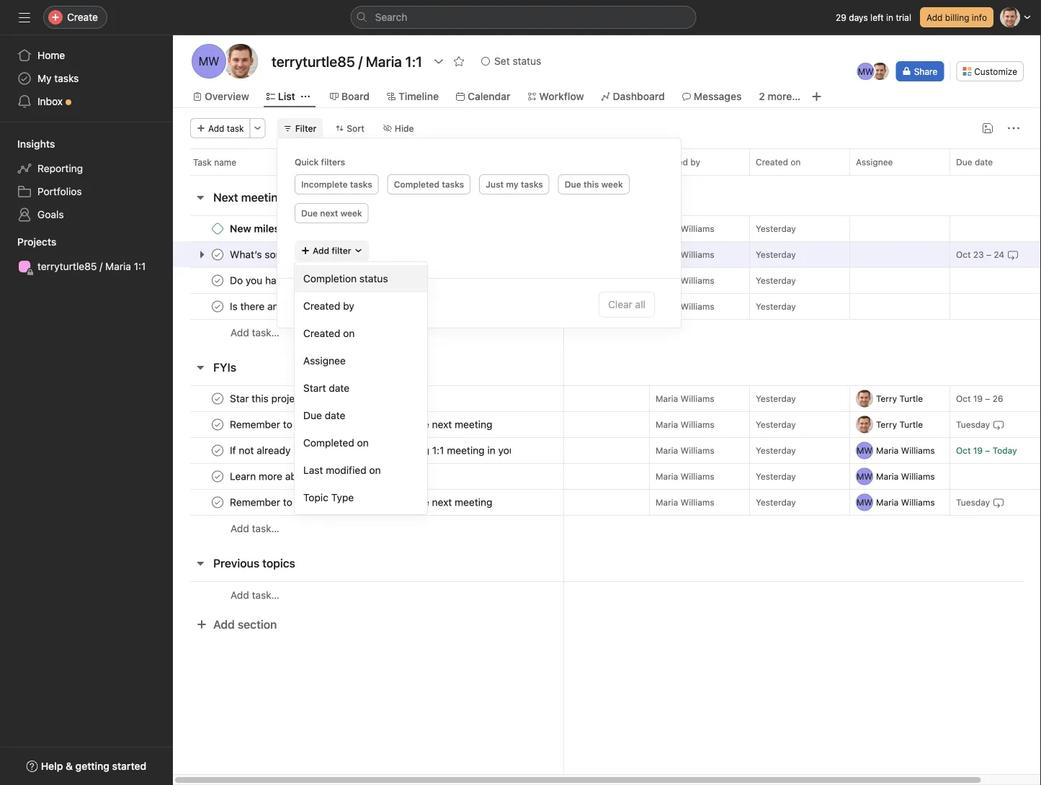 Task type: vqa. For each thing, say whether or not it's contained in the screenshot.
the bottom cross-
no



Task type: describe. For each thing, give the bounding box(es) containing it.
add section
[[213, 618, 277, 632]]

insights element
[[0, 131, 173, 229]]

1 horizontal spatial created by
[[656, 157, 701, 167]]

tuesday for maria williams
[[957, 498, 991, 508]]

yesterday for do you have any project updates? cell
[[756, 276, 796, 286]]

hide
[[395, 123, 414, 133]]

started
[[112, 761, 147, 773]]

completed tasks
[[394, 179, 464, 190]]

reporting
[[37, 163, 83, 174]]

my tasks
[[37, 72, 79, 84]]

completed image inside what's something that was harder than expected? cell
[[209, 246, 226, 263]]

completed image for remember to add discussion topics for the next meeting text field corresponding to mw
[[209, 494, 226, 511]]

more…
[[768, 90, 801, 102]]

messages
[[694, 90, 742, 102]]

help
[[41, 761, 63, 773]]

filter
[[295, 123, 317, 133]]

1 horizontal spatial by
[[691, 157, 701, 167]]

quick
[[295, 157, 319, 167]]

add task… for add task… button within the header next meeting tree grid
[[231, 327, 280, 339]]

collapse task list for this section image
[[195, 192, 206, 203]]

what's something that was harder than expected? cell
[[173, 241, 564, 268]]

terry turtle for oct 19
[[877, 394, 924, 404]]

2 more…
[[759, 90, 801, 102]]

Learn more about how to run effective 1:1s text field
[[227, 470, 432, 484]]

remember to add discussion topics for the next meeting cell for mw
[[173, 489, 564, 516]]

remember to add discussion topics for the next meeting text field for mw
[[227, 496, 497, 510]]

hide button
[[377, 118, 421, 138]]

status for set status
[[513, 55, 542, 67]]

projects button
[[0, 235, 57, 249]]

2 vertical spatial date
[[325, 410, 346, 422]]

list link
[[267, 89, 295, 105]]

my tasks link
[[9, 67, 164, 90]]

add billing info button
[[920, 7, 994, 27]]

show options image
[[433, 56, 445, 67]]

– for 24
[[987, 250, 992, 260]]

global element
[[0, 35, 173, 122]]

next meeting
[[213, 191, 285, 204]]

19 for – today
[[974, 446, 983, 456]]

0 horizontal spatial more actions image
[[253, 124, 262, 133]]

on down the if not already scheduled, set up a recurring 1:1 meeting in your calendar text field
[[369, 465, 381, 476]]

completed image for star this project "text box"
[[209, 390, 226, 408]]

on down is there anything we should be doing differently? 'text field'
[[343, 328, 355, 340]]

add left task
[[208, 123, 225, 133]]

If not already scheduled, set up a recurring 1:1 meeting in your calendar text field
[[227, 444, 512, 458]]

topics
[[263, 557, 295, 571]]

set status
[[495, 55, 542, 67]]

mw for the 'remember to add discussion topics for the next meeting' cell associated with mw
[[857, 498, 873, 508]]

add up add section button
[[231, 590, 249, 602]]

left
[[871, 12, 884, 22]]

messages link
[[682, 89, 742, 105]]

filter button
[[277, 118, 323, 138]]

task name
[[193, 157, 237, 167]]

incomplete tasks
[[301, 179, 372, 190]]

completion status
[[303, 273, 388, 285]]

last modified on
[[303, 465, 381, 476]]

6 yesterday from the top
[[756, 420, 796, 430]]

create
[[67, 11, 98, 23]]

projects
[[17, 236, 57, 248]]

all
[[636, 299, 646, 311]]

getting
[[75, 761, 110, 773]]

completed checkbox for star this project "text box"
[[209, 390, 226, 408]]

23
[[974, 250, 984, 260]]

completed on
[[303, 437, 369, 449]]

add inside header fyis tree grid
[[231, 523, 249, 535]]

oct for oct 19 – today
[[957, 446, 971, 456]]

repeats image
[[1008, 249, 1019, 261]]

timeline
[[399, 90, 439, 102]]

task… for first add task… button from the bottom of the page
[[252, 590, 280, 602]]

portfolios link
[[9, 180, 164, 203]]

previous topics
[[213, 557, 295, 571]]

header next meeting tree grid
[[173, 216, 1042, 346]]

completed checkbox for remember to add discussion topics for the next meeting text field associated with tt
[[209, 416, 226, 434]]

tuesday for terry turtle
[[957, 420, 991, 430]]

do you have any project updates? cell
[[173, 267, 564, 294]]

tasks for completed tasks
[[442, 179, 464, 190]]

1 vertical spatial due date
[[303, 410, 346, 422]]

topic type field for do you have any project updates? cell
[[564, 267, 650, 294]]

oct 19 – 26
[[957, 394, 1004, 404]]

add tab image
[[811, 91, 823, 102]]

add task… button inside header next meeting tree grid
[[231, 325, 280, 341]]

start date
[[303, 382, 350, 394]]

completed checkbox for is there anything we should be doing differently? 'text field'
[[209, 298, 226, 315]]

just my tasks
[[486, 179, 543, 190]]

collapse task list for this section image for previous topics
[[195, 558, 206, 569]]

due inside button
[[565, 179, 581, 190]]

share button
[[896, 61, 944, 81]]

1 vertical spatial date
[[329, 382, 350, 394]]

star this project cell
[[173, 386, 564, 412]]

topic type field for remember to add discussion topics for the next meeting cell
[[564, 489, 650, 516]]

1 add task… row from the top
[[173, 319, 1042, 346]]

add filter button
[[295, 241, 369, 261]]

search
[[375, 11, 408, 23]]

Do you have any project updates? text field
[[227, 274, 392, 288]]

New milestone text field
[[227, 222, 306, 236]]

set
[[495, 55, 510, 67]]

1 horizontal spatial more actions image
[[1008, 123, 1020, 134]]

timeline link
[[387, 89, 439, 105]]

Completed milestone checkbox
[[212, 223, 223, 235]]

completed checkbox for the learn more about how to run effective 1:1s text field
[[209, 468, 226, 485]]

inbox link
[[9, 90, 164, 113]]

add inside popup button
[[313, 246, 329, 256]]

clear
[[608, 299, 633, 311]]

yesterday for is there anything we should be doing differently? "cell"
[[756, 302, 796, 312]]

add billing info
[[927, 12, 988, 22]]

save options image
[[982, 123, 994, 134]]

create button
[[43, 6, 107, 29]]

remember to add discussion topics for the next meeting text field for tt
[[227, 418, 497, 432]]

incomplete tasks button
[[295, 174, 379, 195]]

filter
[[332, 246, 351, 256]]

my
[[37, 72, 52, 84]]

tasks for my tasks
[[54, 72, 79, 84]]

completed for completed on
[[303, 437, 354, 449]]

start
[[303, 382, 326, 394]]

add inside header next meeting tree grid
[[231, 327, 249, 339]]

next meeting button
[[213, 185, 285, 210]]

insights button
[[0, 137, 55, 151]]

task
[[227, 123, 244, 133]]

remember to add discussion topics for the next meeting cell for tt
[[173, 412, 564, 438]]

info
[[972, 12, 988, 22]]

next
[[320, 208, 338, 218]]

26
[[993, 394, 1004, 404]]

sort button
[[329, 118, 371, 138]]

oct for oct 19 – 26
[[957, 394, 971, 404]]

mw for if not already scheduled, set up a recurring 1:1 meeting in your calendar cell at the bottom of the page
[[857, 446, 873, 456]]

task… for add task… button within the header next meeting tree grid
[[252, 327, 280, 339]]

incomplete
[[301, 179, 348, 190]]

completed checkbox for remember to add discussion topics for the next meeting text field corresponding to mw
[[209, 494, 226, 511]]

terry for oct 19
[[877, 394, 898, 404]]

calendar link
[[456, 89, 511, 105]]

trial
[[896, 12, 912, 22]]

help & getting started button
[[17, 754, 156, 780]]

next
[[213, 191, 238, 204]]

overview
[[205, 90, 249, 102]]

status for completion status
[[360, 273, 388, 285]]

week for due this week
[[602, 179, 623, 190]]

tasks for incomplete tasks
[[350, 179, 372, 190]]

– for 26
[[986, 394, 991, 404]]

on down 'more…'
[[791, 157, 801, 167]]

in
[[887, 12, 894, 22]]

task… for add task… button inside header fyis tree grid
[[252, 523, 280, 535]]

overview link
[[193, 89, 249, 105]]

filters
[[321, 157, 345, 167]]

customize button
[[957, 61, 1024, 81]]

created on inside row
[[756, 157, 801, 167]]

terryturtle85
[[37, 261, 97, 272]]

completed image for remember to add discussion topics for the next meeting text field associated with tt
[[209, 416, 226, 434]]

projects element
[[0, 229, 173, 281]]

dashboard link
[[602, 89, 665, 105]]

name
[[214, 157, 237, 167]]

collapse task list for this section image for fyis
[[195, 362, 206, 373]]

add filter
[[313, 246, 351, 256]]

1 horizontal spatial due date
[[957, 157, 993, 167]]



Task type: locate. For each thing, give the bounding box(es) containing it.
task… inside header fyis tree grid
[[252, 523, 280, 535]]

add
[[927, 12, 943, 22], [208, 123, 225, 133], [313, 246, 329, 256], [231, 327, 249, 339], [231, 523, 249, 535], [231, 590, 249, 602], [213, 618, 235, 632]]

more actions image right save options icon
[[1008, 123, 1020, 134]]

24
[[994, 250, 1005, 260]]

5 yesterday from the top
[[756, 394, 796, 404]]

topic type field for is there anything we should be doing differently? cell
[[564, 293, 650, 320]]

1 vertical spatial 19
[[974, 446, 983, 456]]

terry turtle for tuesday
[[877, 420, 924, 430]]

tasks inside global element
[[54, 72, 79, 84]]

0 vertical spatial task…
[[252, 327, 280, 339]]

tuesday down the "oct 19 – today"
[[957, 498, 991, 508]]

3 completed checkbox from the top
[[209, 416, 226, 434]]

topic
[[303, 492, 329, 504]]

terry
[[877, 394, 898, 404], [877, 420, 898, 430]]

just
[[486, 179, 504, 190]]

clear all button
[[599, 292, 655, 318]]

Completed checkbox
[[209, 246, 226, 263], [209, 272, 226, 289]]

tt
[[234, 54, 248, 68], [875, 66, 886, 76], [860, 394, 870, 404], [860, 420, 870, 430]]

created on down is there anything we should be doing differently? 'text field'
[[303, 328, 355, 340]]

2 vertical spatial –
[[986, 446, 991, 456]]

add left section
[[213, 618, 235, 632]]

quick filters
[[295, 157, 345, 167]]

3 task… from the top
[[252, 590, 280, 602]]

What's something that was harder than expected? text field
[[227, 248, 468, 262]]

1 remember to add discussion topics for the next meeting text field from the top
[[227, 418, 497, 432]]

completed image
[[209, 246, 226, 263], [209, 298, 226, 315], [209, 390, 226, 408], [209, 416, 226, 434]]

0 vertical spatial due date
[[957, 157, 993, 167]]

completed checkbox for the if not already scheduled, set up a recurring 1:1 meeting in your calendar text field
[[209, 442, 226, 460]]

this
[[584, 179, 599, 190]]

task…
[[252, 327, 280, 339], [252, 523, 280, 535], [252, 590, 280, 602]]

2 terry turtle from the top
[[877, 420, 924, 430]]

turtle for tuesday
[[900, 420, 924, 430]]

completed image up fyis button at the left of page
[[209, 298, 226, 315]]

completed checkbox inside if not already scheduled, set up a recurring 1:1 meeting in your calendar cell
[[209, 442, 226, 460]]

oct for oct 23 – 24
[[957, 250, 971, 260]]

1 vertical spatial status
[[360, 273, 388, 285]]

add up fyis button at the left of page
[[231, 327, 249, 339]]

fyis button
[[213, 355, 236, 381]]

header fyis tree grid
[[173, 386, 1042, 542]]

due inside button
[[301, 208, 318, 218]]

1 terry turtle from the top
[[877, 394, 924, 404]]

home
[[37, 49, 65, 61]]

1 vertical spatial collapse task list for this section image
[[195, 558, 206, 569]]

1 completed image from the top
[[209, 272, 226, 289]]

meeting
[[241, 191, 285, 204]]

completed
[[394, 179, 440, 190], [303, 437, 354, 449]]

completed inside button
[[394, 179, 440, 190]]

– left today
[[986, 446, 991, 456]]

29 days left in trial
[[836, 12, 912, 22]]

1 horizontal spatial status
[[513, 55, 542, 67]]

2 completed checkbox from the top
[[209, 272, 226, 289]]

new milestone cell
[[173, 216, 564, 242]]

2 terry from the top
[[877, 420, 898, 430]]

add task… inside header fyis tree grid
[[231, 523, 280, 535]]

yesterday for learn more about how to run effective 1:1s cell
[[756, 472, 796, 482]]

task
[[193, 157, 212, 167]]

tasks inside "button"
[[350, 179, 372, 190]]

2
[[759, 90, 765, 102]]

due date
[[957, 157, 993, 167], [303, 410, 346, 422]]

/
[[100, 261, 103, 272]]

Completed checkbox
[[209, 298, 226, 315], [209, 390, 226, 408], [209, 416, 226, 434], [209, 442, 226, 460], [209, 468, 226, 485], [209, 494, 226, 511]]

task… up section
[[252, 590, 280, 602]]

completed checkbox inside is there anything we should be doing differently? "cell"
[[209, 298, 226, 315]]

maria inside projects element
[[105, 261, 131, 272]]

date right start
[[329, 382, 350, 394]]

0 vertical spatial created on
[[756, 157, 801, 167]]

0 vertical spatial tuesday
[[957, 420, 991, 430]]

2 vertical spatial oct
[[957, 446, 971, 456]]

goals link
[[9, 203, 164, 226]]

billing
[[946, 12, 970, 22]]

0 vertical spatial week
[[602, 179, 623, 190]]

1 vertical spatial terry turtle
[[877, 420, 924, 430]]

task… inside header next meeting tree grid
[[252, 327, 280, 339]]

0 horizontal spatial created by
[[303, 300, 355, 312]]

0 vertical spatial status
[[513, 55, 542, 67]]

oct left today
[[957, 446, 971, 456]]

2 vertical spatial task…
[[252, 590, 280, 602]]

repeats image for terry turtle
[[993, 419, 1005, 431]]

search list box
[[351, 6, 697, 29]]

completed image down fyis button at the left of page
[[209, 416, 226, 434]]

0 vertical spatial completed checkbox
[[209, 246, 226, 263]]

oct inside header next meeting tree grid
[[957, 250, 971, 260]]

19 for – 26
[[974, 394, 983, 404]]

None text field
[[268, 48, 426, 74]]

more actions image
[[1008, 123, 1020, 134], [253, 124, 262, 133]]

0 vertical spatial remember to add discussion topics for the next meeting cell
[[173, 412, 564, 438]]

2 remember to add discussion topics for the next meeting cell from the top
[[173, 489, 564, 516]]

repeats image
[[993, 419, 1005, 431], [993, 497, 1005, 509]]

add section button
[[190, 612, 283, 638]]

reporting link
[[9, 157, 164, 180]]

1 vertical spatial created on
[[303, 328, 355, 340]]

1 remember to add discussion topics for the next meeting cell from the top
[[173, 412, 564, 438]]

0 vertical spatial add task… button
[[231, 325, 280, 341]]

completed checkbox right the expand subtask list for the task what's something that was harder than expected? icon
[[209, 246, 226, 263]]

1 add task… button from the top
[[231, 325, 280, 341]]

1 vertical spatial terry
[[877, 420, 898, 430]]

add task… up previous topics button
[[231, 523, 280, 535]]

oct left 26
[[957, 394, 971, 404]]

0 vertical spatial date
[[975, 157, 993, 167]]

2 completed image from the top
[[209, 298, 226, 315]]

2 tuesday from the top
[[957, 498, 991, 508]]

2 turtle from the top
[[900, 420, 924, 430]]

19 left today
[[974, 446, 983, 456]]

– inside header next meeting tree grid
[[987, 250, 992, 260]]

task… up previous topics button
[[252, 523, 280, 535]]

9 yesterday from the top
[[756, 498, 796, 508]]

2 add task… button from the top
[[231, 521, 280, 537]]

week inside button
[[341, 208, 362, 218]]

remember to add discussion topics for the next meeting text field down learn more about how to run effective 1:1s cell
[[227, 496, 497, 510]]

status right set
[[513, 55, 542, 67]]

today
[[993, 446, 1018, 456]]

1 completed image from the top
[[209, 246, 226, 263]]

task… up star this project "text box"
[[252, 327, 280, 339]]

add left billing
[[927, 12, 943, 22]]

2 completed image from the top
[[209, 442, 226, 460]]

add task button
[[190, 118, 251, 138]]

completed image inside if not already scheduled, set up a recurring 1:1 meeting in your calendar cell
[[209, 442, 226, 460]]

if not already scheduled, set up a recurring 1:1 meeting in your calendar cell
[[173, 438, 564, 464]]

1 horizontal spatial completed
[[394, 179, 440, 190]]

0 vertical spatial repeats image
[[993, 419, 1005, 431]]

due date down start date
[[303, 410, 346, 422]]

completed image inside the 'remember to add discussion topics for the next meeting' cell
[[209, 416, 226, 434]]

add task… up fyis button at the left of page
[[231, 327, 280, 339]]

customize
[[975, 66, 1018, 76]]

tasks right the my
[[521, 179, 543, 190]]

4 completed checkbox from the top
[[209, 442, 226, 460]]

0 horizontal spatial due date
[[303, 410, 346, 422]]

turtle for oct 19
[[900, 394, 924, 404]]

created by
[[656, 157, 701, 167], [303, 300, 355, 312]]

completion status menu item
[[295, 265, 427, 293]]

1 19 from the top
[[974, 394, 983, 404]]

terryturtle85 / maria 1:1 link
[[9, 255, 164, 278]]

3 yesterday from the top
[[756, 276, 796, 286]]

– for today
[[986, 446, 991, 456]]

previous topics button
[[213, 551, 295, 577]]

tasks right the incomplete
[[350, 179, 372, 190]]

terry for tuesday
[[877, 420, 898, 430]]

1 yesterday from the top
[[756, 224, 796, 234]]

add task… for first add task… button from the bottom of the page
[[231, 590, 280, 602]]

week right next
[[341, 208, 362, 218]]

week for due next week
[[341, 208, 362, 218]]

tab actions image
[[301, 92, 310, 101]]

week inside button
[[602, 179, 623, 190]]

completed image for do you have any project updates? text box
[[209, 272, 226, 289]]

remember to add discussion topics for the next meeting text field down star this project cell
[[227, 418, 497, 432]]

board link
[[330, 89, 370, 105]]

2 vertical spatial add task… row
[[173, 582, 1042, 609]]

– left 26
[[986, 394, 991, 404]]

remember to add discussion topics for the next meeting cell down the modified
[[173, 489, 564, 516]]

0 vertical spatial turtle
[[900, 394, 924, 404]]

0 horizontal spatial assignee
[[303, 355, 346, 367]]

4 completed image from the top
[[209, 416, 226, 434]]

5 completed checkbox from the top
[[209, 468, 226, 485]]

completed milestone image
[[212, 223, 223, 235]]

inbox
[[37, 96, 63, 107]]

add task… up section
[[231, 590, 280, 602]]

board
[[342, 90, 370, 102]]

2 task… from the top
[[252, 523, 280, 535]]

0 vertical spatial add task… row
[[173, 319, 1042, 346]]

due date down save options icon
[[957, 157, 993, 167]]

Star this project text field
[[227, 392, 308, 406]]

dashboard
[[613, 90, 665, 102]]

0 horizontal spatial completed
[[303, 437, 354, 449]]

1 vertical spatial by
[[343, 300, 355, 312]]

learn more about how to run effective 1:1s cell
[[173, 463, 564, 490]]

collapse task list for this section image
[[195, 362, 206, 373], [195, 558, 206, 569]]

sort
[[347, 123, 365, 133]]

is there anything we should be doing differently? cell
[[173, 293, 564, 320]]

add left the filter
[[313, 246, 329, 256]]

completed image
[[209, 272, 226, 289], [209, 442, 226, 460], [209, 468, 226, 485], [209, 494, 226, 511]]

1 vertical spatial completed checkbox
[[209, 272, 226, 289]]

completed checkbox inside what's something that was harder than expected? cell
[[209, 246, 226, 263]]

tasks inside button
[[442, 179, 464, 190]]

goals
[[37, 209, 64, 221]]

add task… for add task… button inside header fyis tree grid
[[231, 523, 280, 535]]

add task… button up section
[[231, 588, 280, 604]]

1 vertical spatial tuesday
[[957, 498, 991, 508]]

fyis
[[213, 361, 236, 374]]

completed image for the if not already scheduled, set up a recurring 1:1 meeting in your calendar text field
[[209, 442, 226, 460]]

1 repeats image from the top
[[993, 419, 1005, 431]]

0 horizontal spatial week
[[341, 208, 362, 218]]

1 horizontal spatial assignee
[[856, 157, 893, 167]]

0 horizontal spatial by
[[343, 300, 355, 312]]

1 horizontal spatial week
[[602, 179, 623, 190]]

3 add task… button from the top
[[231, 588, 280, 604]]

completed checkbox inside learn more about how to run effective 1:1s cell
[[209, 468, 226, 485]]

1 vertical spatial remember to add discussion topics for the next meeting text field
[[227, 496, 497, 510]]

1 collapse task list for this section image from the top
[[195, 362, 206, 373]]

0 vertical spatial 19
[[974, 394, 983, 404]]

completed for completed tasks
[[394, 179, 440, 190]]

–
[[987, 250, 992, 260], [986, 394, 991, 404], [986, 446, 991, 456]]

1 vertical spatial add task…
[[231, 523, 280, 535]]

0 vertical spatial –
[[987, 250, 992, 260]]

4 completed image from the top
[[209, 494, 226, 511]]

insights
[[17, 138, 55, 150]]

0 horizontal spatial created on
[[303, 328, 355, 340]]

2 yesterday from the top
[[756, 250, 796, 260]]

row
[[173, 148, 1042, 175], [190, 174, 1042, 176], [173, 216, 1042, 242], [173, 241, 1042, 268], [173, 267, 1042, 294], [173, 293, 1042, 320], [173, 386, 1042, 412], [173, 412, 1042, 438], [173, 438, 1042, 464], [173, 463, 1042, 490], [173, 489, 1042, 516]]

share
[[915, 66, 938, 76]]

2 add task… from the top
[[231, 523, 280, 535]]

tasks right my
[[54, 72, 79, 84]]

2 completed checkbox from the top
[[209, 390, 226, 408]]

due this week
[[565, 179, 623, 190]]

completed up "last modified on"
[[303, 437, 354, 449]]

mw for learn more about how to run effective 1:1s cell
[[857, 472, 873, 482]]

1 completed checkbox from the top
[[209, 246, 226, 263]]

oct left the 23
[[957, 250, 971, 260]]

1 horizontal spatial created on
[[756, 157, 801, 167]]

2 oct from the top
[[957, 394, 971, 404]]

tuesday
[[957, 420, 991, 430], [957, 498, 991, 508]]

0 vertical spatial add task…
[[231, 327, 280, 339]]

Is there anything we should be doing differently? text field
[[227, 300, 460, 314]]

add task… button
[[231, 325, 280, 341], [231, 521, 280, 537], [231, 588, 280, 604]]

due next week button
[[295, 203, 369, 223]]

remember to add discussion topics for the next meeting cell
[[173, 412, 564, 438], [173, 489, 564, 516]]

completed checkbox down completed milestone icon
[[209, 272, 226, 289]]

1 vertical spatial completed
[[303, 437, 354, 449]]

tuesday down oct 19 – 26
[[957, 420, 991, 430]]

yesterday for the new milestone cell
[[756, 224, 796, 234]]

by down messages link
[[691, 157, 701, 167]]

1 vertical spatial repeats image
[[993, 497, 1005, 509]]

hide sidebar image
[[19, 12, 30, 23]]

maria
[[656, 224, 678, 234], [656, 250, 678, 260], [105, 261, 131, 272], [656, 276, 678, 286], [656, 302, 678, 312], [656, 394, 678, 404], [656, 420, 678, 430], [656, 446, 678, 456], [877, 446, 899, 456], [656, 472, 678, 482], [877, 472, 899, 482], [656, 498, 678, 508], [877, 498, 899, 508]]

completed image down fyis
[[209, 390, 226, 408]]

3 add task… from the top
[[231, 590, 280, 602]]

on up the modified
[[357, 437, 369, 449]]

0 vertical spatial completed
[[394, 179, 440, 190]]

1 vertical spatial add task… button
[[231, 521, 280, 537]]

tasks left just
[[442, 179, 464, 190]]

due this week button
[[558, 174, 630, 195]]

by
[[691, 157, 701, 167], [343, 300, 355, 312]]

assignee
[[856, 157, 893, 167], [303, 355, 346, 367]]

&
[[66, 761, 73, 773]]

portfolios
[[37, 186, 82, 198]]

0 vertical spatial terry
[[877, 394, 898, 404]]

1 vertical spatial add task… row
[[173, 515, 1042, 542]]

completed image right the expand subtask list for the task what's something that was harder than expected? icon
[[209, 246, 226, 263]]

add task… button up fyis button at the left of page
[[231, 325, 280, 341]]

1 vertical spatial week
[[341, 208, 362, 218]]

more actions image right task
[[253, 124, 262, 133]]

type
[[331, 492, 354, 504]]

date up completed on at the left bottom of page
[[325, 410, 346, 422]]

29
[[836, 12, 847, 22]]

status down what's something that was harder than expected? cell
[[360, 273, 388, 285]]

2 add task… row from the top
[[173, 515, 1042, 542]]

1 tuesday from the top
[[957, 420, 991, 430]]

0 vertical spatial oct
[[957, 250, 971, 260]]

4 yesterday from the top
[[756, 302, 796, 312]]

tasks
[[54, 72, 79, 84], [350, 179, 372, 190], [442, 179, 464, 190], [521, 179, 543, 190]]

repeats image down 26
[[993, 419, 1005, 431]]

1 task… from the top
[[252, 327, 280, 339]]

workflow
[[540, 90, 584, 102]]

completed checkbox inside star this project cell
[[209, 390, 226, 408]]

just my tasks button
[[479, 174, 550, 195]]

collapse task list for this section image left fyis button at the left of page
[[195, 362, 206, 373]]

mw
[[199, 54, 219, 68], [858, 66, 874, 76], [857, 446, 873, 456], [857, 472, 873, 482], [857, 498, 873, 508]]

0 horizontal spatial status
[[360, 273, 388, 285]]

2 vertical spatial add task…
[[231, 590, 280, 602]]

section
[[238, 618, 277, 632]]

completed image for the learn more about how to run effective 1:1s text field
[[209, 468, 226, 485]]

3 completed image from the top
[[209, 468, 226, 485]]

0 vertical spatial terry turtle
[[877, 394, 924, 404]]

maria williams
[[656, 224, 715, 234], [656, 250, 715, 260], [656, 276, 715, 286], [656, 302, 715, 312], [656, 394, 715, 404], [656, 420, 715, 430], [656, 446, 715, 456], [877, 446, 935, 456], [656, 472, 715, 482], [877, 472, 935, 482], [656, 498, 715, 508], [877, 498, 935, 508]]

completed image inside learn more about how to run effective 1:1s cell
[[209, 468, 226, 485]]

created on down 2 more… dropdown button
[[756, 157, 801, 167]]

1 vertical spatial turtle
[[900, 420, 924, 430]]

created
[[656, 157, 688, 167], [756, 157, 789, 167], [303, 300, 341, 312], [303, 328, 341, 340]]

0 vertical spatial by
[[691, 157, 701, 167]]

0 vertical spatial collapse task list for this section image
[[195, 362, 206, 373]]

1 oct from the top
[[957, 250, 971, 260]]

1 terry from the top
[[877, 394, 898, 404]]

1 vertical spatial task…
[[252, 523, 280, 535]]

19 left 26
[[974, 394, 983, 404]]

completed image inside star this project cell
[[209, 390, 226, 408]]

topic type field for new milestone cell
[[564, 216, 650, 242]]

clear all
[[608, 299, 646, 311]]

3 add task… row from the top
[[173, 582, 1042, 609]]

3 oct from the top
[[957, 446, 971, 456]]

repeats image for maria williams
[[993, 497, 1005, 509]]

add task…
[[231, 327, 280, 339], [231, 523, 280, 535], [231, 590, 280, 602]]

2 vertical spatial add task… button
[[231, 588, 280, 604]]

1 completed checkbox from the top
[[209, 298, 226, 315]]

remember to add discussion topics for the next meeting cell up the if not already scheduled, set up a recurring 1:1 meeting in your calendar text field
[[173, 412, 564, 438]]

7 yesterday from the top
[[756, 446, 796, 456]]

completed image inside is there anything we should be doing differently? "cell"
[[209, 298, 226, 315]]

Remember to add discussion topics for the next meeting text field
[[227, 418, 497, 432], [227, 496, 497, 510]]

tasks inside button
[[521, 179, 543, 190]]

oct
[[957, 250, 971, 260], [957, 394, 971, 404], [957, 446, 971, 456]]

1 vertical spatial created by
[[303, 300, 355, 312]]

completed image for is there anything we should be doing differently? 'text field'
[[209, 298, 226, 315]]

topic type
[[303, 492, 354, 504]]

0 vertical spatial remember to add discussion topics for the next meeting text field
[[227, 418, 497, 432]]

6 completed checkbox from the top
[[209, 494, 226, 511]]

completed down hide
[[394, 179, 440, 190]]

2 more… button
[[759, 89, 801, 105]]

add task… row
[[173, 319, 1042, 346], [173, 515, 1042, 542], [173, 582, 1042, 609]]

0 vertical spatial assignee
[[856, 157, 893, 167]]

add task… inside header next meeting tree grid
[[231, 327, 280, 339]]

2 repeats image from the top
[[993, 497, 1005, 509]]

date
[[975, 157, 993, 167], [329, 382, 350, 394], [325, 410, 346, 422]]

week right this
[[602, 179, 623, 190]]

expand subtask list for the task what's something that was harder than expected? image
[[196, 249, 208, 261]]

repeats image down today
[[993, 497, 1005, 509]]

1:1
[[134, 261, 146, 272]]

by down completion status
[[343, 300, 355, 312]]

date down save options icon
[[975, 157, 993, 167]]

workflow link
[[528, 89, 584, 105]]

add task… button up previous topics button
[[231, 521, 280, 537]]

0 vertical spatial created by
[[656, 157, 701, 167]]

due
[[957, 157, 973, 167], [565, 179, 581, 190], [301, 208, 318, 218], [303, 410, 322, 422]]

completed checkbox inside do you have any project updates? cell
[[209, 272, 226, 289]]

3 completed image from the top
[[209, 390, 226, 408]]

add task
[[208, 123, 244, 133]]

1 turtle from the top
[[900, 394, 924, 404]]

1 vertical spatial –
[[986, 394, 991, 404]]

terryturtle85 / maria 1:1
[[37, 261, 146, 272]]

yesterday for star this project cell
[[756, 394, 796, 404]]

status inside menu item
[[360, 273, 388, 285]]

1 vertical spatial assignee
[[303, 355, 346, 367]]

add inside button
[[213, 618, 235, 632]]

completed image inside the 'remember to add discussion topics for the next meeting' cell
[[209, 494, 226, 511]]

8 yesterday from the top
[[756, 472, 796, 482]]

calendar
[[468, 90, 511, 102]]

yesterday for if not already scheduled, set up a recurring 1:1 meeting in your calendar cell at the bottom of the page
[[756, 446, 796, 456]]

add up previous
[[231, 523, 249, 535]]

help & getting started
[[41, 761, 147, 773]]

– right the 23
[[987, 250, 992, 260]]

collapse task list for this section image left previous
[[195, 558, 206, 569]]

1 add task… from the top
[[231, 327, 280, 339]]

add task… button inside header fyis tree grid
[[231, 521, 280, 537]]

2 collapse task list for this section image from the top
[[195, 558, 206, 569]]

1 vertical spatial oct
[[957, 394, 971, 404]]

status inside dropdown button
[[513, 55, 542, 67]]

2 remember to add discussion topics for the next meeting text field from the top
[[227, 496, 497, 510]]

2 19 from the top
[[974, 446, 983, 456]]

row containing task name
[[173, 148, 1042, 175]]

add to starred image
[[454, 56, 465, 67]]

1 vertical spatial remember to add discussion topics for the next meeting cell
[[173, 489, 564, 516]]

completed image inside do you have any project updates? cell
[[209, 272, 226, 289]]



